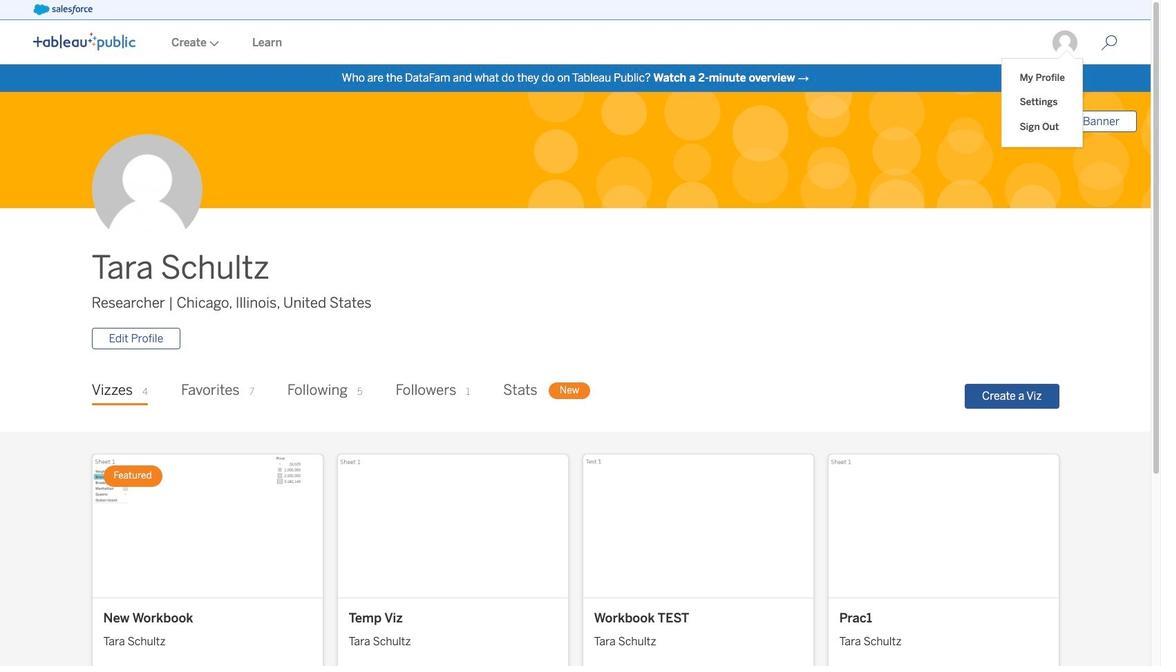 Task type: describe. For each thing, give the bounding box(es) containing it.
4 workbook thumbnail image from the left
[[829, 455, 1059, 597]]

avatar image
[[92, 134, 202, 245]]

3 workbook thumbnail image from the left
[[583, 455, 814, 597]]

salesforce logo image
[[33, 4, 93, 15]]

1 workbook thumbnail image from the left
[[92, 455, 323, 597]]

logo image
[[33, 33, 136, 50]]



Task type: vqa. For each thing, say whether or not it's contained in the screenshot.
DISABLED BY AUTHOR icon
no



Task type: locate. For each thing, give the bounding box(es) containing it.
dialog
[[1003, 50, 1083, 147]]

tara.schultz image
[[1052, 29, 1080, 57]]

list options menu
[[1003, 59, 1083, 147]]

featured element
[[103, 466, 162, 487]]

go to search image
[[1085, 35, 1135, 51]]

workbook thumbnail image
[[92, 455, 323, 597], [338, 455, 568, 597], [583, 455, 814, 597], [829, 455, 1059, 597]]

2 workbook thumbnail image from the left
[[338, 455, 568, 597]]



